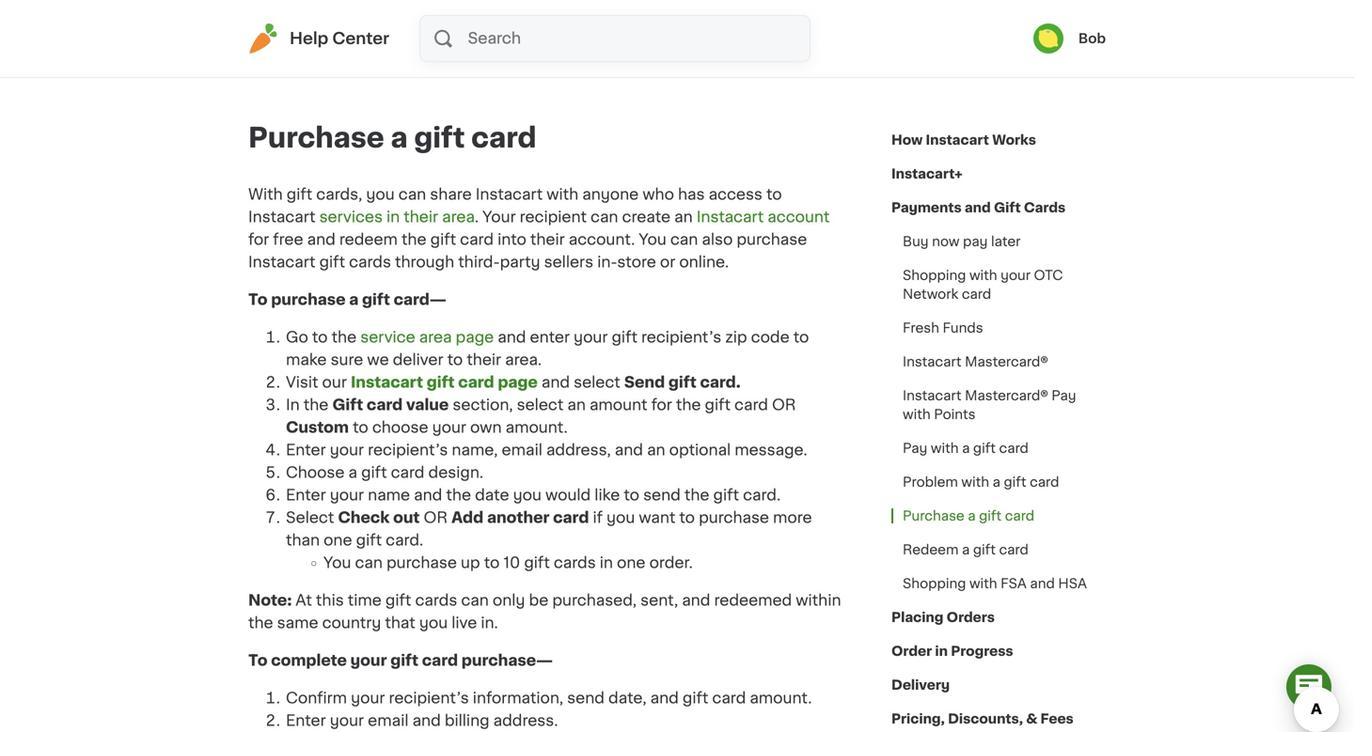Task type: locate. For each thing, give the bounding box(es) containing it.
instacart down free at the top left
[[248, 255, 315, 270]]

order in progress link
[[891, 635, 1013, 669]]

recipient's inside the and enter your gift recipient's zip code to make sure we deliver to their area.
[[641, 330, 721, 345]]

&
[[1026, 713, 1037, 726]]

instacart down fresh funds "link"
[[903, 355, 962, 369]]

0 vertical spatial enter
[[286, 443, 326, 458]]

you up another
[[513, 488, 542, 503]]

2 vertical spatial recipient's
[[389, 691, 469, 706]]

to for to purchase a gift card—
[[248, 292, 267, 307]]

1 horizontal spatial for
[[651, 398, 672, 413]]

enter inside confirm your recipient's information, send date, and gift card amount. enter your email and billing address.
[[286, 714, 326, 729]]

purchase up go
[[271, 292, 346, 307]]

send left date,
[[567, 691, 605, 706]]

purchased,
[[552, 593, 637, 608]]

1 vertical spatial to
[[248, 654, 267, 669]]

1 vertical spatial gift
[[332, 398, 363, 413]]

0 vertical spatial one
[[324, 533, 352, 548]]

1 enter from the top
[[286, 443, 326, 458]]

0 vertical spatial send
[[643, 488, 681, 503]]

1 horizontal spatial page
[[498, 375, 538, 390]]

page inside visit our instacart gift card page and select send gift card. in the gift card value section, select an amount for the gift card or custom to choose your own amount. enter your recipient's name, email address, and an optional message. choose a gift card design. enter your name and the date you would like to send the gift card.
[[498, 375, 538, 390]]

can up or
[[670, 232, 698, 247]]

instacart account link
[[697, 210, 830, 225]]

you right if
[[607, 511, 635, 526]]

instacart mastercard® link
[[891, 345, 1059, 379]]

1 vertical spatial email
[[368, 714, 409, 729]]

enter up select at the left
[[286, 488, 326, 503]]

0 vertical spatial card.
[[700, 375, 741, 390]]

send inside visit our instacart gift card page and select send gift card. in the gift card value section, select an amount for the gift card or custom to choose your own amount. enter your recipient's name, email address, and an optional message. choose a gift card design. enter your name and the date you would like to send the gift card.
[[643, 488, 681, 503]]

an left optional
[[647, 443, 665, 458]]

2 horizontal spatial card.
[[743, 488, 781, 503]]

purchase up redeem
[[903, 510, 964, 523]]

recipient's up billing on the left of page
[[389, 691, 469, 706]]

instacart inside visit our instacart gift card page and select send gift card. in the gift card value section, select an amount for the gift card or custom to choose your own amount. enter your recipient's name, email address, and an optional message. choose a gift card design. enter your name and the date you would like to send the gift card.
[[351, 375, 423, 390]]

0 vertical spatial mastercard®
[[965, 355, 1048, 369]]

1 shopping from the top
[[903, 269, 966, 282]]

be
[[529, 593, 548, 608]]

and right sent,
[[682, 593, 710, 608]]

1 vertical spatial purchase
[[903, 510, 964, 523]]

your right enter
[[574, 330, 608, 345]]

mastercard®
[[965, 355, 1048, 369], [965, 389, 1048, 402]]

your down value
[[432, 420, 466, 435]]

you
[[639, 232, 666, 247], [323, 556, 351, 571]]

can inside with gift cards, you can share instacart with anyone who has access to instacart
[[398, 187, 426, 202]]

can up the account.
[[591, 210, 618, 225]]

1 vertical spatial purchase a gift card
[[903, 510, 1034, 523]]

1 horizontal spatial purchase a gift card
[[903, 510, 1034, 523]]

0 vertical spatial an
[[674, 210, 693, 225]]

mastercard® inside instacart mastercard® pay with points
[[965, 389, 1048, 402]]

your
[[1001, 269, 1031, 282], [574, 330, 608, 345], [432, 420, 466, 435], [330, 443, 364, 458], [330, 488, 364, 503], [350, 654, 387, 669], [351, 691, 385, 706], [330, 714, 364, 729]]

center
[[332, 31, 389, 47]]

redeem
[[903, 543, 959, 557]]

the inside at this time gift cards can only be purchased, sent, and redeemed within the same country that you live in.
[[248, 616, 273, 631]]

to up instacart account link
[[766, 187, 782, 202]]

1 vertical spatial their
[[530, 232, 565, 247]]

you inside you can also purchase instacart gift cards through third-party sellers in-store or online.
[[639, 232, 666, 247]]

0 horizontal spatial cards
[[349, 255, 391, 270]]

0 vertical spatial area
[[442, 210, 475, 225]]

send
[[643, 488, 681, 503], [567, 691, 605, 706]]

0 vertical spatial select
[[574, 375, 620, 390]]

gift up through
[[430, 232, 456, 247]]

the
[[401, 232, 426, 247], [332, 330, 357, 345], [304, 398, 329, 413], [676, 398, 701, 413], [446, 488, 471, 503], [684, 488, 709, 503], [248, 616, 273, 631]]

instacart
[[926, 134, 989, 147], [476, 187, 543, 202], [248, 210, 315, 225], [697, 210, 764, 225], [248, 255, 315, 270], [903, 355, 962, 369], [351, 375, 423, 390], [903, 389, 962, 402]]

with up recipient
[[547, 187, 578, 202]]

can up time
[[355, 556, 383, 571]]

you left live
[[419, 616, 448, 631]]

mastercard® up "instacart mastercard® pay with points" link
[[965, 355, 1048, 369]]

recipient's inside confirm your recipient's information, send date, and gift card amount. enter your email and billing address.
[[389, 691, 469, 706]]

at this time gift cards can only be purchased, sent, and redeemed within the same country that you live in.
[[248, 593, 841, 631]]

gift down optional
[[713, 488, 739, 503]]

2 vertical spatial their
[[467, 353, 501, 368]]

enter up choose on the bottom of the page
[[286, 443, 326, 458]]

a down points on the right
[[962, 442, 970, 455]]

your left "otc"
[[1001, 269, 1031, 282]]

you inside with gift cards, you can share instacart with anyone who has access to instacart
[[366, 187, 395, 202]]

2 vertical spatial an
[[647, 443, 665, 458]]

or inside visit our instacart gift card page and select send gift card. in the gift card value section, select an amount for the gift card or custom to choose your own amount. enter your recipient's name, email address, and an optional message. choose a gift card design. enter your name and the date you would like to send the gift card.
[[772, 398, 796, 413]]

cards down redeem
[[349, 255, 391, 270]]

in inside order in progress link
[[935, 645, 948, 658]]

if
[[593, 511, 603, 526]]

how instacart works
[[891, 134, 1036, 147]]

0 horizontal spatial for
[[248, 232, 269, 247]]

1 horizontal spatial in
[[600, 556, 613, 571]]

0 horizontal spatial amount.
[[506, 420, 568, 435]]

to complete your gift card purchase—
[[248, 654, 553, 669]]

and right the fsa
[[1030, 577, 1055, 591]]

your down confirm
[[330, 714, 364, 729]]

cards up purchased, on the left bottom of page
[[554, 556, 596, 571]]

page up instacart gift card page link
[[456, 330, 494, 345]]

free
[[273, 232, 303, 247]]

1 horizontal spatial you
[[639, 232, 666, 247]]

delivery link
[[891, 669, 950, 702]]

fresh funds
[[903, 322, 983, 335]]

service
[[360, 330, 415, 345]]

0 horizontal spatial gift
[[332, 398, 363, 413]]

mastercard® down instacart mastercard®
[[965, 389, 1048, 402]]

1 vertical spatial pay
[[903, 442, 927, 455]]

to left choose
[[353, 420, 368, 435]]

you can also purchase instacart gift cards through third-party sellers in-store or online.
[[248, 232, 807, 270]]

and up pay
[[965, 201, 991, 214]]

points
[[934, 408, 976, 421]]

you inside visit our instacart gift card page and select send gift card. in the gift card value section, select an amount for the gift card or custom to choose your own amount. enter your recipient's name, email address, and an optional message. choose a gift card design. enter your name and the date you would like to send the gift card.
[[513, 488, 542, 503]]

1 horizontal spatial send
[[643, 488, 681, 503]]

sure
[[331, 353, 363, 368]]

and right free at the top left
[[307, 232, 335, 247]]

you inside if you want to purchase more than one gift card. you can purchase up to 10 gift cards in one order.
[[607, 511, 635, 526]]

instacart up free at the top left
[[248, 210, 315, 225]]

purchase a gift card
[[248, 125, 537, 151], [903, 510, 1034, 523]]

1 mastercard® from the top
[[965, 355, 1048, 369]]

recipient's left zip
[[641, 330, 721, 345]]

gift up 'shopping with fsa and hsa' link
[[973, 543, 996, 557]]

you up this
[[323, 556, 351, 571]]

select down area. at the left of the page
[[517, 398, 564, 413]]

an left amount
[[567, 398, 586, 413]]

live
[[452, 616, 477, 631]]

and inside at this time gift cards can only be purchased, sent, and redeemed within the same country that you live in.
[[682, 593, 710, 608]]

2 vertical spatial card.
[[386, 533, 423, 548]]

2 horizontal spatial cards
[[554, 556, 596, 571]]

1 horizontal spatial card.
[[700, 375, 741, 390]]

with inside shopping with your otc network card
[[969, 269, 997, 282]]

shopping with your otc network card
[[903, 269, 1063, 301]]

1 vertical spatial cards
[[554, 556, 596, 571]]

one down check
[[324, 533, 352, 548]]

area.
[[505, 353, 542, 368]]

for inside visit our instacart gift card page and select send gift card. in the gift card value section, select an amount for the gift card or custom to choose your own amount. enter your recipient's name, email address, and an optional message. choose a gift card design. enter your name and the date you would like to send the gift card.
[[651, 398, 672, 413]]

can up live
[[461, 593, 489, 608]]

the up optional
[[676, 398, 701, 413]]

1 vertical spatial amount.
[[750, 691, 812, 706]]

1 vertical spatial page
[[498, 375, 538, 390]]

with for shopping with your otc network card
[[969, 269, 997, 282]]

2 horizontal spatial an
[[674, 210, 693, 225]]

a down purchase a gift card link
[[962, 543, 970, 557]]

area
[[442, 210, 475, 225], [419, 330, 452, 345]]

with gift cards, you can share instacart with anyone who has access to instacart
[[248, 187, 782, 225]]

with down points on the right
[[931, 442, 959, 455]]

visit our instacart gift card page and select send gift card. in the gift card value section, select an amount for the gift card or custom to choose your own amount. enter your recipient's name, email address, and an optional message. choose a gift card design. enter your name and the date you would like to send the gift card.
[[286, 375, 807, 503]]

for left free at the top left
[[248, 232, 269, 247]]

0 vertical spatial page
[[456, 330, 494, 345]]

gift up problem with a gift card link
[[973, 442, 996, 455]]

gift up later
[[994, 201, 1021, 214]]

1 horizontal spatial one
[[617, 556, 646, 571]]

amount
[[590, 398, 647, 413]]

1 horizontal spatial or
[[772, 398, 796, 413]]

your
[[483, 210, 516, 225]]

would
[[545, 488, 591, 503]]

1 horizontal spatial cards
[[415, 593, 457, 608]]

0 horizontal spatial card.
[[386, 533, 423, 548]]

1 vertical spatial an
[[567, 398, 586, 413]]

0 vertical spatial email
[[502, 443, 542, 458]]

can up services in their area link at the left of page
[[398, 187, 426, 202]]

3 enter from the top
[[286, 714, 326, 729]]

1 vertical spatial card.
[[743, 488, 781, 503]]

in inside services in their area . your recipient can create an instacart account for free and redeem the gift card into their account.
[[386, 210, 400, 225]]

recipient's down choose
[[368, 443, 448, 458]]

2 vertical spatial enter
[[286, 714, 326, 729]]

0 horizontal spatial purchase
[[248, 125, 384, 151]]

1 vertical spatial you
[[323, 556, 351, 571]]

you up services in their area link at the left of page
[[366, 187, 395, 202]]

2 to from the top
[[248, 654, 267, 669]]

shopping for shopping with fsa and hsa
[[903, 577, 966, 591]]

1 to from the top
[[248, 292, 267, 307]]

2 vertical spatial cards
[[415, 593, 457, 608]]

purchase down instacart account link
[[737, 232, 807, 247]]

like
[[595, 488, 620, 503]]

instacart inside instacart mastercard® pay with points
[[903, 389, 962, 402]]

their
[[404, 210, 438, 225], [530, 232, 565, 247], [467, 353, 501, 368]]

order
[[891, 645, 932, 658]]

instacart up points on the right
[[903, 389, 962, 402]]

purchase
[[737, 232, 807, 247], [271, 292, 346, 307], [699, 511, 769, 526], [386, 556, 457, 571]]

instacart image
[[248, 24, 278, 54]]

gift up to purchase a gift card—
[[319, 255, 345, 270]]

gift up send
[[612, 330, 637, 345]]

0 horizontal spatial one
[[324, 533, 352, 548]]

select
[[574, 375, 620, 390], [517, 398, 564, 413]]

0 vertical spatial shopping
[[903, 269, 966, 282]]

the up sure
[[332, 330, 357, 345]]

gift
[[994, 201, 1021, 214], [332, 398, 363, 413]]

0 horizontal spatial select
[[517, 398, 564, 413]]

2 vertical spatial in
[[935, 645, 948, 658]]

1 horizontal spatial their
[[467, 353, 501, 368]]

0 vertical spatial to
[[248, 292, 267, 307]]

user avatar image
[[1033, 24, 1063, 54]]

cards inside if you want to purchase more than one gift card. you can purchase up to 10 gift cards in one order.
[[554, 556, 596, 571]]

0 horizontal spatial you
[[323, 556, 351, 571]]

shopping up network at the right top of page
[[903, 269, 966, 282]]

instacart mastercard® pay with points
[[903, 389, 1076, 421]]

custom
[[286, 420, 349, 435]]

you inside if you want to purchase more than one gift card. you can purchase up to 10 gift cards in one order.
[[323, 556, 351, 571]]

recipient's
[[641, 330, 721, 345], [368, 443, 448, 458], [389, 691, 469, 706]]

a inside visit our instacart gift card page and select send gift card. in the gift card value section, select an amount for the gift card or custom to choose your own amount. enter your recipient's name, email address, and an optional message. choose a gift card design. enter your name and the date you would like to send the gift card.
[[348, 465, 357, 480]]

to
[[248, 292, 267, 307], [248, 654, 267, 669]]

in right order
[[935, 645, 948, 658]]

card
[[471, 125, 537, 151], [460, 232, 494, 247], [962, 288, 991, 301], [458, 375, 494, 390], [367, 398, 403, 413], [734, 398, 768, 413], [999, 442, 1029, 455], [391, 465, 425, 480], [1030, 476, 1059, 489], [1005, 510, 1034, 523], [553, 511, 589, 526], [999, 543, 1029, 557], [422, 654, 458, 669], [712, 691, 746, 706]]

pricing, discounts, & fees link
[[891, 702, 1074, 732]]

and inside the and enter your gift recipient's zip code to make sure we deliver to their area.
[[498, 330, 526, 345]]

you down "create"
[[639, 232, 666, 247]]

purchase
[[248, 125, 384, 151], [903, 510, 964, 523]]

card. down zip
[[700, 375, 741, 390]]

send inside confirm your recipient's information, send date, and gift card amount. enter your email and billing address.
[[567, 691, 605, 706]]

value
[[406, 398, 449, 413]]

we
[[367, 353, 389, 368]]

the down design. on the bottom of page
[[446, 488, 471, 503]]

a
[[391, 125, 408, 151], [349, 292, 359, 307], [962, 442, 970, 455], [348, 465, 357, 480], [993, 476, 1000, 489], [968, 510, 976, 523], [962, 543, 970, 557]]

0 horizontal spatial send
[[567, 691, 605, 706]]

the up custom
[[304, 398, 329, 413]]

0 vertical spatial cards
[[349, 255, 391, 270]]

gift up value
[[427, 375, 455, 390]]

placing orders link
[[891, 601, 995, 635]]

0 horizontal spatial their
[[404, 210, 438, 225]]

or right out
[[424, 511, 448, 526]]

in-
[[597, 255, 617, 270]]

has
[[678, 187, 705, 202]]

card—
[[394, 292, 446, 307]]

your inside the and enter your gift recipient's zip code to make sure we deliver to their area.
[[574, 330, 608, 345]]

0 vertical spatial in
[[386, 210, 400, 225]]

how
[[891, 134, 923, 147]]

0 vertical spatial amount.
[[506, 420, 568, 435]]

1 horizontal spatial select
[[574, 375, 620, 390]]

orders
[[947, 611, 995, 624]]

the inside services in their area . your recipient can create an instacart account for free and redeem the gift card into their account.
[[401, 232, 426, 247]]

0 horizontal spatial an
[[567, 398, 586, 413]]

cards up live
[[415, 593, 457, 608]]

1 vertical spatial one
[[617, 556, 646, 571]]

0 vertical spatial for
[[248, 232, 269, 247]]

card. up more
[[743, 488, 781, 503]]

shopping inside shopping with your otc network card
[[903, 269, 966, 282]]

with for problem with a gift card
[[961, 476, 989, 489]]

0 horizontal spatial email
[[368, 714, 409, 729]]

1 vertical spatial or
[[424, 511, 448, 526]]

0 vertical spatial you
[[639, 232, 666, 247]]

now
[[932, 235, 960, 248]]

0 horizontal spatial purchase a gift card
[[248, 125, 537, 151]]

0 vertical spatial recipient's
[[641, 330, 721, 345]]

1 vertical spatial send
[[567, 691, 605, 706]]

one left 'order.'
[[617, 556, 646, 571]]

1 vertical spatial mastercard®
[[965, 389, 1048, 402]]

gift right send
[[668, 375, 697, 390]]

payments
[[891, 201, 962, 214]]

instacart down access
[[697, 210, 764, 225]]

0 vertical spatial or
[[772, 398, 796, 413]]

0 vertical spatial pay
[[1052, 389, 1076, 402]]

shopping with fsa and hsa
[[903, 577, 1087, 591]]

1 horizontal spatial pay
[[1052, 389, 1076, 402]]

mastercard® for instacart mastercard®
[[965, 355, 1048, 369]]

pricing,
[[891, 713, 945, 726]]

1 horizontal spatial gift
[[994, 201, 1021, 214]]

name
[[368, 488, 410, 503]]

your down country at bottom left
[[350, 654, 387, 669]]

payments and gift cards
[[891, 201, 1066, 214]]

1 vertical spatial recipient's
[[368, 443, 448, 458]]

1 vertical spatial area
[[419, 330, 452, 345]]

code
[[751, 330, 790, 345]]

1 vertical spatial for
[[651, 398, 672, 413]]

in for services
[[386, 210, 400, 225]]

to inside with gift cards, you can share instacart with anyone who has access to instacart
[[766, 187, 782, 202]]

email inside confirm your recipient's information, send date, and gift card amount. enter your email and billing address.
[[368, 714, 409, 729]]

their down recipient
[[530, 232, 565, 247]]

a up redeem a gift card link
[[968, 510, 976, 523]]

2 horizontal spatial their
[[530, 232, 565, 247]]

1 vertical spatial shopping
[[903, 577, 966, 591]]

2 horizontal spatial in
[[935, 645, 948, 658]]

with inside instacart mastercard® pay with points
[[903, 408, 931, 421]]

purchase left more
[[699, 511, 769, 526]]

with up purchase a gift card link
[[961, 476, 989, 489]]

with for shopping with fsa and hsa
[[969, 577, 997, 591]]

1 horizontal spatial email
[[502, 443, 542, 458]]

to right like
[[624, 488, 639, 503]]

0 vertical spatial purchase
[[248, 125, 384, 151]]

page down area. at the left of the page
[[498, 375, 538, 390]]

or up message. on the bottom right of page
[[772, 398, 796, 413]]

redeem
[[339, 232, 398, 247]]

purchase a gift card inside purchase a gift card link
[[903, 510, 1034, 523]]

shopping down redeem
[[903, 577, 966, 591]]

purchase a gift card up cards,
[[248, 125, 537, 151]]

1 vertical spatial in
[[600, 556, 613, 571]]

card inside shopping with your otc network card
[[962, 288, 991, 301]]

2 enter from the top
[[286, 488, 326, 503]]

fresh funds link
[[891, 311, 994, 345]]

instacart+ link
[[891, 157, 963, 191]]

shopping for shopping with your otc network card
[[903, 269, 966, 282]]

1 vertical spatial select
[[517, 398, 564, 413]]

purchase up cards,
[[248, 125, 384, 151]]

gift down that
[[390, 654, 418, 669]]

gift up service
[[362, 292, 390, 307]]

cards
[[349, 255, 391, 270], [554, 556, 596, 571], [415, 593, 457, 608]]

2 mastercard® from the top
[[965, 389, 1048, 402]]

2 shopping from the top
[[903, 577, 966, 591]]

email down own
[[502, 443, 542, 458]]

select up amount
[[574, 375, 620, 390]]

you inside at this time gift cards can only be purchased, sent, and redeemed within the same country that you live in.
[[419, 616, 448, 631]]

card.
[[700, 375, 741, 390], [743, 488, 781, 503], [386, 533, 423, 548]]

placing orders
[[891, 611, 995, 624]]

1 horizontal spatial amount.
[[750, 691, 812, 706]]

0 horizontal spatial page
[[456, 330, 494, 345]]

progress
[[951, 645, 1013, 658]]

0 horizontal spatial in
[[386, 210, 400, 225]]

1 horizontal spatial purchase
[[903, 510, 964, 523]]

and inside 'shopping with fsa and hsa' link
[[1030, 577, 1055, 591]]

1 vertical spatial enter
[[286, 488, 326, 503]]

recipient's inside visit our instacart gift card page and select send gift card. in the gift card value section, select an amount for the gift card or custom to choose your own amount. enter your recipient's name, email address, and an optional message. choose a gift card design. enter your name and the date you would like to send the gift card.
[[368, 443, 448, 458]]

to for to complete your gift card purchase—
[[248, 654, 267, 669]]

and left billing on the left of page
[[412, 714, 441, 729]]



Task type: describe. For each thing, give the bounding box(es) containing it.
to up instacart gift card page link
[[447, 353, 463, 368]]

can inside at this time gift cards can only be purchased, sent, and redeemed within the same country that you live in.
[[461, 593, 489, 608]]

works
[[992, 134, 1036, 147]]

card inside services in their area . your recipient can create an instacart account for free and redeem the gift card into their account.
[[460, 232, 494, 247]]

sent,
[[640, 593, 678, 608]]

choose
[[286, 465, 345, 480]]

help center
[[290, 31, 389, 47]]

and inside services in their area . your recipient can create an instacart account for free and redeem the gift card into their account.
[[307, 232, 335, 247]]

cards
[[1024, 201, 1066, 214]]

party
[[500, 255, 540, 270]]

delivery
[[891, 679, 950, 692]]

enter
[[530, 330, 570, 345]]

hsa
[[1058, 577, 1087, 591]]

network
[[903, 288, 958, 301]]

cards inside you can also purchase instacart gift cards through third-party sellers in-store or online.
[[349, 255, 391, 270]]

bob
[[1078, 32, 1106, 45]]

Search search field
[[466, 16, 810, 61]]

purchase—
[[461, 654, 553, 669]]

can inside if you want to purchase more than one gift card. you can purchase up to 10 gift cards in one order.
[[355, 556, 383, 571]]

service area page link
[[360, 330, 494, 345]]

buy
[[903, 235, 929, 248]]

redeemed
[[714, 593, 792, 608]]

for inside services in their area . your recipient can create an instacart account for free and redeem the gift card into their account.
[[248, 232, 269, 247]]

fees
[[1040, 713, 1074, 726]]

page for area
[[456, 330, 494, 345]]

gift inside at this time gift cards can only be purchased, sent, and redeemed within the same country that you live in.
[[385, 593, 411, 608]]

help
[[290, 31, 328, 47]]

visit
[[286, 375, 318, 390]]

their inside the and enter your gift recipient's zip code to make sure we deliver to their area.
[[467, 353, 501, 368]]

how instacart works link
[[891, 123, 1036, 157]]

instacart gift card page link
[[351, 375, 538, 390]]

in inside if you want to purchase more than one gift card. you can purchase up to 10 gift cards in one order.
[[600, 556, 613, 571]]

area inside services in their area . your recipient can create an instacart account for free and redeem the gift card into their account.
[[442, 210, 475, 225]]

address.
[[493, 714, 558, 729]]

account
[[768, 210, 830, 225]]

and down amount
[[615, 443, 643, 458]]

gift right 10
[[524, 556, 550, 571]]

with inside with gift cards, you can share instacart with anyone who has access to instacart
[[547, 187, 578, 202]]

your down to complete your gift card purchase—
[[351, 691, 385, 706]]

gift inside you can also purchase instacart gift cards through third-party sellers in-store or online.
[[319, 255, 345, 270]]

can inside you can also purchase instacart gift cards through third-party sellers in-store or online.
[[670, 232, 698, 247]]

add
[[451, 511, 484, 526]]

card inside pay with a gift card link
[[999, 442, 1029, 455]]

gift inside the and enter your gift recipient's zip code to make sure we deliver to their area.
[[612, 330, 637, 345]]

complete
[[271, 654, 347, 669]]

buy now pay later link
[[891, 225, 1032, 259]]

the down optional
[[684, 488, 709, 503]]

0 vertical spatial gift
[[994, 201, 1021, 214]]

and right date,
[[650, 691, 679, 706]]

0 horizontal spatial pay
[[903, 442, 927, 455]]

payments and gift cards link
[[891, 191, 1066, 225]]

anyone
[[582, 187, 639, 202]]

purchase down out
[[386, 556, 457, 571]]

or
[[660, 255, 675, 270]]

10
[[503, 556, 520, 571]]

send
[[624, 375, 665, 390]]

with for pay with a gift card
[[931, 442, 959, 455]]

services in their area link
[[319, 210, 475, 225]]

placing
[[891, 611, 943, 624]]

in.
[[481, 616, 498, 631]]

a up services in their area link at the left of page
[[391, 125, 408, 151]]

own
[[470, 420, 502, 435]]

billing
[[445, 714, 489, 729]]

your down custom
[[330, 443, 364, 458]]

pay
[[963, 235, 988, 248]]

and enter your gift recipient's zip code to make sure we deliver to their area.
[[286, 330, 809, 368]]

to left 10
[[484, 556, 500, 571]]

gift inside confirm your recipient's information, send date, and gift card amount. enter your email and billing address.
[[683, 691, 708, 706]]

and up select check out or add another card
[[414, 488, 442, 503]]

otc
[[1034, 269, 1063, 282]]

funds
[[943, 322, 983, 335]]

instacart up your
[[476, 187, 543, 202]]

also
[[702, 232, 733, 247]]

who
[[643, 187, 674, 202]]

to right code
[[793, 330, 809, 345]]

name,
[[452, 443, 498, 458]]

0 vertical spatial their
[[404, 210, 438, 225]]

through
[[395, 255, 454, 270]]

and inside payments and gift cards link
[[965, 201, 991, 214]]

gift down problem with a gift card
[[979, 510, 1002, 523]]

page for card
[[498, 375, 538, 390]]

section,
[[453, 398, 513, 413]]

1 horizontal spatial an
[[647, 443, 665, 458]]

gift up share at the top left of page
[[414, 125, 465, 151]]

your up check
[[330, 488, 364, 503]]

at
[[296, 593, 312, 608]]

0 horizontal spatial or
[[424, 511, 448, 526]]

an inside services in their area . your recipient can create an instacart account for free and redeem the gift card into their account.
[[674, 210, 693, 225]]

online.
[[679, 255, 729, 270]]

and down the and enter your gift recipient's zip code to make sure we deliver to their area.
[[541, 375, 570, 390]]

confirm
[[286, 691, 347, 706]]

a up go to the service area page
[[349, 292, 359, 307]]

cards,
[[316, 187, 362, 202]]

instacart mastercard®
[[903, 355, 1048, 369]]

redeem a gift card link
[[891, 533, 1040, 567]]

in for order
[[935, 645, 948, 658]]

into
[[497, 232, 526, 247]]

instacart inside you can also purchase instacart gift cards through third-party sellers in-store or online.
[[248, 255, 315, 270]]

go to the service area page
[[286, 330, 494, 345]]

same
[[277, 616, 318, 631]]

to right want
[[679, 511, 695, 526]]

only
[[493, 593, 525, 608]]

fsa
[[1001, 577, 1027, 591]]

date,
[[608, 691, 646, 706]]

your inside shopping with your otc network card
[[1001, 269, 1031, 282]]

country
[[322, 616, 381, 631]]

shopping with your otc network card link
[[891, 259, 1106, 311]]

go
[[286, 330, 308, 345]]

gift inside services in their area . your recipient can create an instacart account for free and redeem the gift card into their account.
[[430, 232, 456, 247]]

problem with a gift card
[[903, 476, 1059, 489]]

deliver
[[393, 353, 443, 368]]

cards inside at this time gift cards can only be purchased, sent, and redeemed within the same country that you live in.
[[415, 593, 457, 608]]

share
[[430, 187, 472, 202]]

gift inside visit our instacart gift card page and select send gift card. in the gift card value section, select an amount for the gift card or custom to choose your own amount. enter your recipient's name, email address, and an optional message. choose a gift card design. enter your name and the date you would like to send the gift card.
[[332, 398, 363, 413]]

with
[[248, 187, 283, 202]]

optional
[[669, 443, 731, 458]]

third-
[[458, 255, 500, 270]]

purchase inside you can also purchase instacart gift cards through third-party sellers in-store or online.
[[737, 232, 807, 247]]

order.
[[649, 556, 693, 571]]

bob link
[[1033, 24, 1106, 54]]

information,
[[473, 691, 563, 706]]

date
[[475, 488, 509, 503]]

select
[[286, 511, 334, 526]]

shopping with fsa and hsa link
[[891, 567, 1098, 601]]

problem
[[903, 476, 958, 489]]

0 vertical spatial purchase a gift card
[[248, 125, 537, 151]]

if you want to purchase more than one gift card. you can purchase up to 10 gift cards in one order.
[[286, 511, 812, 571]]

email inside visit our instacart gift card page and select send gift card. in the gift card value section, select an amount for the gift card or custom to choose your own amount. enter your recipient's name, email address, and an optional message. choose a gift card design. enter your name and the date you would like to send the gift card.
[[502, 443, 542, 458]]

.
[[475, 210, 479, 225]]

zip
[[725, 330, 747, 345]]

to right go
[[312, 330, 328, 345]]

gift up the name
[[361, 465, 387, 480]]

pay inside instacart mastercard® pay with points
[[1052, 389, 1076, 402]]

a up purchase a gift card link
[[993, 476, 1000, 489]]

gift inside with gift cards, you can share instacart with anyone who has access to instacart
[[287, 187, 312, 202]]

pay with a gift card link
[[891, 432, 1040, 465]]

card inside confirm your recipient's information, send date, and gift card amount. enter your email and billing address.
[[712, 691, 746, 706]]

purchase inside purchase a gift card link
[[903, 510, 964, 523]]

more
[[773, 511, 812, 526]]

amount. inside confirm your recipient's information, send date, and gift card amount. enter your email and billing address.
[[750, 691, 812, 706]]

gift up purchase a gift card link
[[1004, 476, 1026, 489]]

that
[[385, 616, 415, 631]]

recipient
[[520, 210, 587, 225]]

amount. inside visit our instacart gift card page and select send gift card. in the gift card value section, select an amount for the gift card or custom to choose your own amount. enter your recipient's name, email address, and an optional message. choose a gift card design. enter your name and the date you would like to send the gift card.
[[506, 420, 568, 435]]

card. inside if you want to purchase more than one gift card. you can purchase up to 10 gift cards in one order.
[[386, 533, 423, 548]]

card inside redeem a gift card link
[[999, 543, 1029, 557]]

help center link
[[248, 24, 389, 54]]

mastercard® for instacart mastercard® pay with points
[[965, 389, 1048, 402]]

card inside problem with a gift card link
[[1030, 476, 1059, 489]]

instacart inside services in their area . your recipient can create an instacart account for free and redeem the gift card into their account.
[[697, 210, 764, 225]]

instacart up the instacart+
[[926, 134, 989, 147]]

gift down check
[[356, 533, 382, 548]]

can inside services in their area . your recipient can create an instacart account for free and redeem the gift card into their account.
[[591, 210, 618, 225]]

gift up optional
[[705, 398, 731, 413]]

access
[[709, 187, 763, 202]]

card inside purchase a gift card link
[[1005, 510, 1034, 523]]

within
[[796, 593, 841, 608]]

this
[[316, 593, 344, 608]]

create
[[622, 210, 670, 225]]



Task type: vqa. For each thing, say whether or not it's contained in the screenshot.
in
yes



